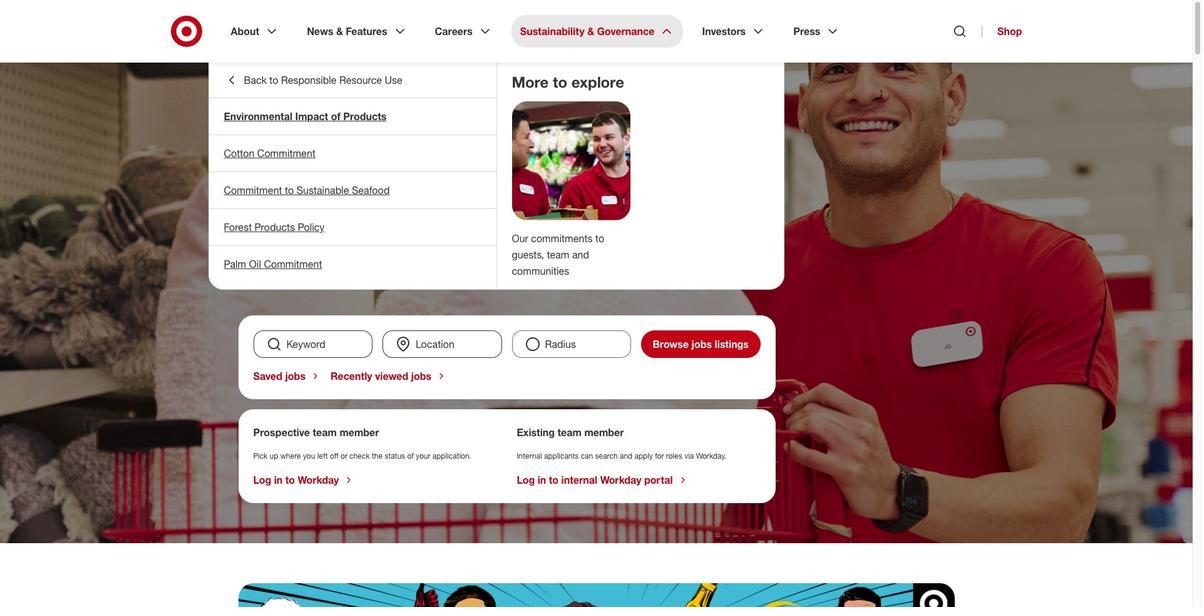 Task type: describe. For each thing, give the bounding box(es) containing it.
to inside button
[[269, 74, 278, 86]]

to down where
[[285, 474, 295, 487]]

0 horizontal spatial products
[[255, 221, 295, 234]]

shop
[[998, 25, 1022, 38]]

careers for careers
[[435, 25, 473, 38]]

about link
[[222, 15, 288, 48]]

off
[[330, 451, 339, 461]]

saved jobs link
[[253, 370, 321, 383]]

site navigation element
[[0, 0, 1202, 607]]

1 workday from the left
[[298, 474, 339, 487]]

press
[[794, 25, 821, 38]]

pick
[[253, 451, 268, 461]]

up
[[270, 451, 278, 461]]

cotton commitment link
[[209, 135, 496, 172]]

use
[[385, 74, 403, 86]]

for
[[655, 451, 664, 461]]

where
[[280, 451, 301, 461]]

listings
[[715, 338, 749, 351]]

log in to workday
[[253, 474, 339, 487]]

log in to workday link
[[253, 474, 354, 487]]

sustainability
[[520, 25, 585, 38]]

guests,
[[512, 249, 544, 261]]

sustainability & governance link
[[512, 15, 683, 48]]

our
[[512, 232, 528, 245]]

forest products policy
[[224, 221, 325, 234]]

or
[[341, 451, 347, 461]]

Browse jobs listings search field
[[248, 331, 766, 358]]

existing team member
[[517, 426, 624, 439]]

internal
[[561, 474, 598, 487]]

2 workday from the left
[[600, 474, 642, 487]]

careers for careers work somewhere you love.
[[238, 103, 295, 121]]

palm oil commitment
[[224, 258, 322, 271]]

more to explore
[[512, 73, 624, 91]]

check
[[350, 451, 370, 461]]

browse
[[653, 338, 689, 351]]

commitments
[[531, 232, 593, 245]]

team for existing team member
[[558, 426, 582, 439]]

internal
[[517, 451, 542, 461]]

commitment to sustainable seafood link
[[209, 172, 496, 209]]

saved
[[253, 370, 282, 383]]

cotton commitment
[[224, 147, 316, 160]]

left
[[317, 451, 328, 461]]

team inside our commitments to guests, team and communities
[[547, 249, 570, 261]]

investors
[[702, 25, 746, 38]]

our commitments to guests, team and communities
[[512, 232, 604, 277]]

pick up where you left off or check the status of your application.
[[253, 451, 471, 461]]

sustainability & governance
[[520, 25, 655, 38]]

application.
[[433, 451, 471, 461]]

somewhere
[[375, 123, 653, 185]]

careers link
[[426, 15, 501, 48]]

1 horizontal spatial and
[[620, 451, 633, 461]]

careers work somewhere you love.
[[238, 103, 653, 240]]

back to responsible resource use button
[[209, 63, 496, 98]]

responsible
[[281, 74, 337, 86]]

policy
[[298, 221, 325, 234]]

explore
[[572, 73, 624, 91]]

log for log in to workday
[[253, 474, 271, 487]]

saved jobs
[[253, 370, 306, 383]]

news & features
[[307, 25, 387, 38]]

cotton
[[224, 147, 254, 160]]

press link
[[785, 15, 849, 48]]

back to responsible resource use
[[244, 74, 403, 86]]

forest
[[224, 221, 252, 234]]

log in to internal workday portal
[[517, 474, 673, 487]]

environmental
[[224, 110, 292, 123]]

1 horizontal spatial of
[[407, 451, 414, 461]]

member for prospective team member
[[340, 426, 379, 439]]

of inside environmental impact of products link
[[331, 110, 341, 123]]

browse jobs listings button
[[641, 331, 761, 358]]

love.
[[338, 178, 446, 240]]

recently
[[331, 370, 372, 383]]

viewed
[[375, 370, 408, 383]]

search
[[595, 451, 618, 461]]

palm
[[224, 258, 246, 271]]

news
[[307, 25, 333, 38]]

prospective team member
[[253, 426, 379, 439]]

applicants
[[544, 451, 579, 461]]

log in to internal workday portal link
[[517, 474, 688, 487]]



Task type: vqa. For each thing, say whether or not it's contained in the screenshot.
up you
yes



Task type: locate. For each thing, give the bounding box(es) containing it.
0 horizontal spatial member
[[340, 426, 379, 439]]

to
[[553, 73, 567, 91], [269, 74, 278, 86], [285, 184, 294, 197], [595, 232, 604, 245], [285, 474, 295, 487], [549, 474, 559, 487]]

prospective
[[253, 426, 310, 439]]

of left your
[[407, 451, 414, 461]]

to right more
[[553, 73, 567, 91]]

sustainable
[[297, 184, 349, 197]]

0 vertical spatial products
[[343, 110, 387, 123]]

1 vertical spatial of
[[407, 451, 414, 461]]

log for log in to internal workday portal
[[517, 474, 535, 487]]

0 horizontal spatial jobs
[[285, 370, 306, 383]]

2 log from the left
[[517, 474, 535, 487]]

you for up
[[303, 451, 315, 461]]

in for workday
[[274, 474, 283, 487]]

jobs left listings
[[692, 338, 712, 351]]

0 vertical spatial you
[[238, 178, 324, 240]]

0 horizontal spatial log
[[253, 474, 271, 487]]

careers inside the careers work somewhere you love.
[[238, 103, 295, 121]]

team down commitments
[[547, 249, 570, 261]]

1 horizontal spatial workday
[[600, 474, 642, 487]]

1 member from the left
[[340, 426, 379, 439]]

0 vertical spatial of
[[331, 110, 341, 123]]

1 log from the left
[[253, 474, 271, 487]]

news & features link
[[298, 15, 416, 48]]

0 vertical spatial commitment
[[257, 147, 316, 160]]

in down the internal
[[538, 474, 546, 487]]

& for sustainability
[[588, 25, 594, 38]]

& right news on the top left
[[336, 25, 343, 38]]

0 vertical spatial and
[[572, 249, 589, 261]]

1 & from the left
[[336, 25, 343, 38]]

0 horizontal spatial careers
[[238, 103, 295, 121]]

to right back on the top of page
[[269, 74, 278, 86]]

two target team members smiling in the grocery department image
[[512, 101, 630, 220]]

2 & from the left
[[588, 25, 594, 38]]

commitment to sustainable seafood
[[224, 184, 390, 197]]

browse jobs listings
[[653, 338, 749, 351]]

team up left
[[313, 426, 337, 439]]

1 horizontal spatial products
[[343, 110, 387, 123]]

careers inside site navigation element
[[435, 25, 473, 38]]

0 horizontal spatial in
[[274, 474, 283, 487]]

portal
[[644, 474, 673, 487]]

team up applicants at bottom
[[558, 426, 582, 439]]

in
[[274, 474, 283, 487], [538, 474, 546, 487]]

environmental impact of products
[[224, 110, 387, 123]]

roles
[[666, 451, 682, 461]]

log down pick
[[253, 474, 271, 487]]

member for existing team member
[[585, 426, 624, 439]]

1 in from the left
[[274, 474, 283, 487]]

team
[[547, 249, 570, 261], [313, 426, 337, 439], [558, 426, 582, 439]]

products
[[343, 110, 387, 123], [255, 221, 295, 234]]

0 vertical spatial careers
[[435, 25, 473, 38]]

products left "policy"
[[255, 221, 295, 234]]

and
[[572, 249, 589, 261], [620, 451, 633, 461]]

team for prospective team member
[[313, 426, 337, 439]]

in down up
[[274, 474, 283, 487]]

1 horizontal spatial in
[[538, 474, 546, 487]]

1 horizontal spatial member
[[585, 426, 624, 439]]

&
[[336, 25, 343, 38], [588, 25, 594, 38]]

1 horizontal spatial careers
[[435, 25, 473, 38]]

commitment down cotton in the top left of the page
[[224, 184, 282, 197]]

1 vertical spatial commitment
[[224, 184, 282, 197]]

1 horizontal spatial &
[[588, 25, 594, 38]]

1 horizontal spatial log
[[517, 474, 535, 487]]

0 horizontal spatial and
[[572, 249, 589, 261]]

you
[[238, 178, 324, 240], [303, 451, 315, 461]]

to down applicants at bottom
[[549, 474, 559, 487]]

investors link
[[693, 15, 775, 48]]

workday down left
[[298, 474, 339, 487]]

impact
[[295, 110, 328, 123]]

of right impact
[[331, 110, 341, 123]]

commitment down environmental impact of products
[[257, 147, 316, 160]]

features
[[346, 25, 387, 38]]

the
[[372, 451, 383, 461]]

shop link
[[982, 25, 1022, 38]]

and left the apply
[[620, 451, 633, 461]]

your
[[416, 451, 430, 461]]

and down commitments
[[572, 249, 589, 261]]

apply
[[635, 451, 653, 461]]

commitment right the oil
[[264, 258, 322, 271]]

existing
[[517, 426, 555, 439]]

1 vertical spatial products
[[255, 221, 295, 234]]

0 horizontal spatial of
[[331, 110, 341, 123]]

None text field
[[253, 331, 373, 358], [383, 331, 502, 358], [253, 331, 373, 358], [383, 331, 502, 358]]

0 horizontal spatial &
[[336, 25, 343, 38]]

workday.
[[696, 451, 726, 461]]

governance
[[597, 25, 655, 38]]

1 vertical spatial and
[[620, 451, 633, 461]]

you inside the careers work somewhere you love.
[[238, 178, 324, 240]]

jobs right viewed at the bottom of the page
[[411, 370, 432, 383]]

jobs inside button
[[692, 338, 712, 351]]

can
[[581, 451, 593, 461]]

job search group
[[248, 331, 766, 358]]

and inside our commitments to guests, team and communities
[[572, 249, 589, 261]]

log down the internal
[[517, 474, 535, 487]]

& inside news & features link
[[336, 25, 343, 38]]

products down the resource
[[343, 110, 387, 123]]

of
[[331, 110, 341, 123], [407, 451, 414, 461]]

member
[[340, 426, 379, 439], [585, 426, 624, 439]]

more
[[512, 73, 549, 91]]

recently viewed jobs link
[[331, 370, 447, 383]]

communities
[[512, 265, 569, 277]]

in for internal
[[538, 474, 546, 487]]

jobs for browse
[[692, 338, 712, 351]]

work
[[238, 123, 361, 185]]

you for work
[[238, 178, 324, 240]]

forest products policy link
[[209, 209, 496, 245]]

back
[[244, 74, 267, 86]]

jobs
[[692, 338, 712, 351], [285, 370, 306, 383], [411, 370, 432, 383]]

member up check
[[340, 426, 379, 439]]

workday
[[298, 474, 339, 487], [600, 474, 642, 487]]

internal applicants can search and apply for roles via workday.
[[517, 451, 726, 461]]

recently viewed jobs
[[331, 370, 432, 383]]

environmental impact of products link
[[209, 98, 496, 135]]

2 vertical spatial commitment
[[264, 258, 322, 271]]

to right commitments
[[595, 232, 604, 245]]

about
[[231, 25, 259, 38]]

jobs for saved
[[285, 370, 306, 383]]

resource
[[339, 74, 382, 86]]

2 horizontal spatial jobs
[[692, 338, 712, 351]]

1 vertical spatial you
[[303, 451, 315, 461]]

& left governance
[[588, 25, 594, 38]]

palm oil commitment link
[[209, 246, 496, 282]]

careers
[[435, 25, 473, 38], [238, 103, 295, 121]]

oil
[[249, 258, 261, 271]]

2 member from the left
[[585, 426, 624, 439]]

status
[[385, 451, 405, 461]]

1 horizontal spatial jobs
[[411, 370, 432, 383]]

& inside sustainability & governance link
[[588, 25, 594, 38]]

jobs right saved
[[285, 370, 306, 383]]

to left the sustainable at left
[[285, 184, 294, 197]]

our commitments to guests, team and communities link
[[512, 232, 604, 277]]

to inside our commitments to guests, team and communities
[[595, 232, 604, 245]]

member up search
[[585, 426, 624, 439]]

seafood
[[352, 184, 390, 197]]

commitment
[[257, 147, 316, 160], [224, 184, 282, 197], [264, 258, 322, 271]]

workday down internal applicants can search and apply for roles via workday.
[[600, 474, 642, 487]]

& for news
[[336, 25, 343, 38]]

0 horizontal spatial workday
[[298, 474, 339, 487]]

1 vertical spatial careers
[[238, 103, 295, 121]]

via
[[685, 451, 694, 461]]

2 in from the left
[[538, 474, 546, 487]]



